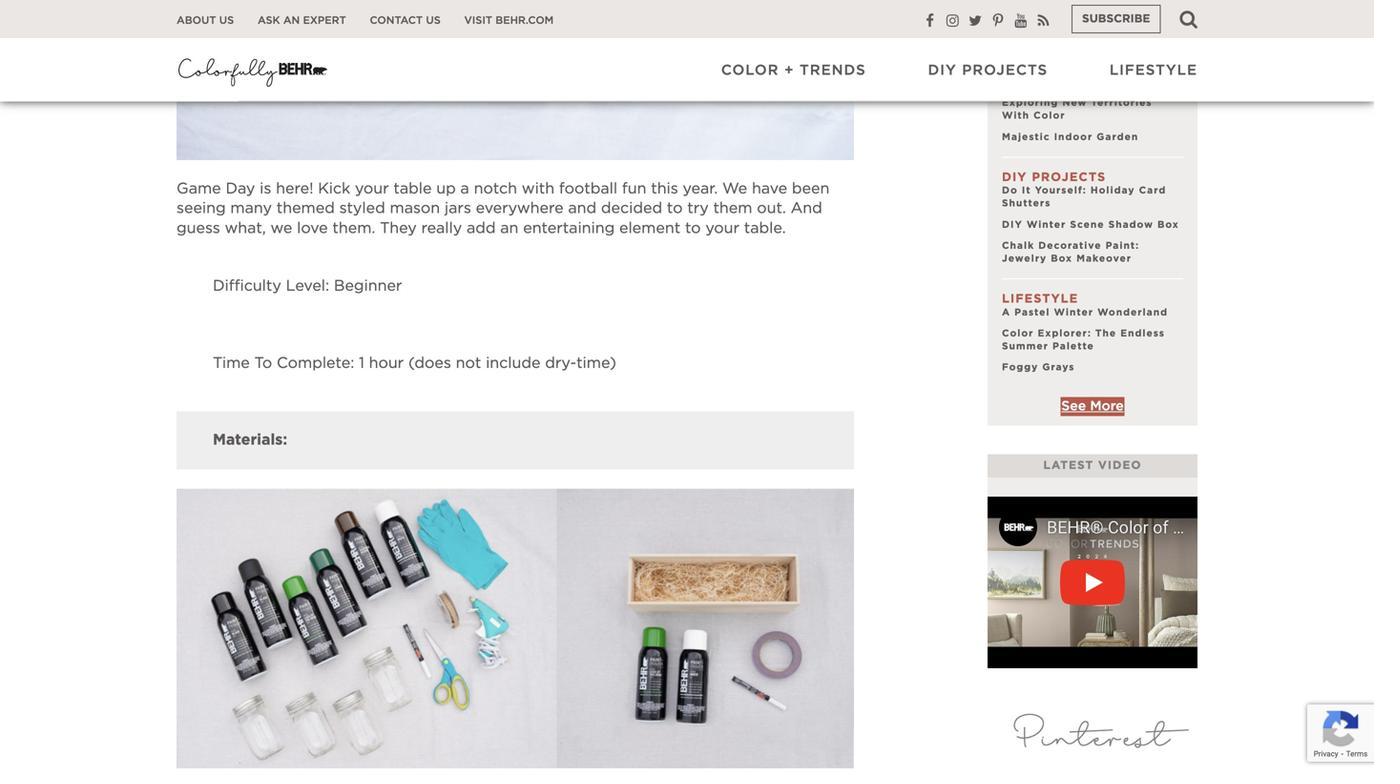 Task type: describe. For each thing, give the bounding box(es) containing it.
have
[[752, 181, 787, 196]]

really
[[421, 221, 462, 236]]

endless
[[1121, 329, 1165, 339]]

with inside 'game day is here! kick your table up a notch with football fun this year. we have been seeing many themed styled mason jars everywhere and decided to try them out. and guess what, we love them. they really add an entertaining element to your table.'
[[522, 181, 555, 196]]

contact us link
[[370, 14, 441, 27]]

here!
[[276, 181, 313, 196]]

contact us
[[370, 15, 441, 26]]

level:
[[286, 279, 329, 294]]

color + trends link
[[721, 61, 866, 80]]

expert
[[303, 15, 346, 26]]

and
[[568, 201, 597, 216]]

visit behr.com link
[[464, 14, 554, 27]]

color for +
[[721, 63, 779, 78]]

lifestyle
[[1002, 294, 1078, 306]]

a pastel winter wonderland link
[[1002, 308, 1168, 318]]

us for contact us
[[426, 15, 441, 26]]

out.
[[757, 201, 786, 216]]

grays
[[1042, 363, 1075, 373]]

projects
[[1032, 172, 1106, 184]]

box for jewelry
[[1051, 254, 1073, 264]]

themed
[[276, 201, 335, 216]]

do it yourself: holiday card shutters
[[1002, 186, 1166, 208]]

about us
[[177, 15, 234, 26]]

we
[[722, 181, 747, 196]]

them.
[[332, 221, 375, 236]]

visit
[[464, 15, 492, 26]]

color explorer: the endless summer palette
[[1002, 329, 1165, 352]]

1 horizontal spatial your
[[705, 221, 740, 236]]

ask
[[258, 15, 280, 26]]

foggy grays link
[[1002, 363, 1075, 373]]

year.
[[683, 181, 718, 196]]

indoor
[[1054, 132, 1093, 142]]

color explorer: the endless summer palette link
[[1002, 329, 1165, 352]]

majestic indoor garden link
[[1002, 132, 1139, 142]]

makeover
[[1076, 254, 1132, 264]]

mason
[[390, 201, 440, 216]]

search image
[[1180, 10, 1198, 29]]

game day is here! kick your table up a notch with football fun this year. we have been seeing many themed styled mason jars everywhere and decided to try them out. and guess what, we love them. they really add an entertaining element to your table.
[[177, 181, 830, 236]]

chalk
[[1002, 242, 1035, 251]]

dry-
[[545, 356, 576, 371]]

diy for diy projects
[[928, 63, 957, 78]]

exploring new territories with color
[[1002, 98, 1152, 121]]

material used for mason jars and box project. image
[[177, 489, 854, 769]]

colorfully behr image
[[177, 52, 329, 90]]

wonderland
[[1097, 308, 1168, 318]]

see more
[[1061, 400, 1124, 414]]

a
[[1002, 308, 1011, 318]]

diy winter scene shadow box
[[1002, 220, 1179, 230]]

everywhere
[[476, 201, 564, 216]]

exploring
[[1002, 98, 1059, 108]]

pinterest
[[1014, 706, 1171, 767]]

them
[[713, 201, 752, 216]]

see more link
[[1060, 397, 1125, 417]]

trending posts
[[1033, 30, 1152, 42]]

with inside exploring new territories with color
[[1002, 111, 1030, 121]]

garden
[[1097, 132, 1139, 142]]

0 horizontal spatial an
[[283, 15, 300, 26]]

1
[[359, 356, 364, 371]]

lifestyle
[[1110, 63, 1198, 78]]

(does
[[408, 356, 451, 371]]

color for explorer:
[[1002, 329, 1034, 339]]

paint:
[[1106, 242, 1139, 251]]

diy projects
[[928, 63, 1048, 78]]

decided
[[601, 201, 662, 216]]

time)
[[576, 356, 616, 371]]

table.
[[744, 221, 786, 236]]

up
[[436, 181, 456, 196]]

complete:
[[277, 356, 354, 371]]

seeing
[[177, 201, 226, 216]]

we
[[271, 221, 292, 236]]

scene
[[1070, 220, 1105, 230]]

+ for color
[[1057, 63, 1066, 75]]

buffet table set with snack placed in mason jars that were painted in a football theme. the four mason jars resemble: football, referee, score board, football field. a box is in center holding plastic wear. the box is painted to resemble a football field. image
[[177, 0, 854, 160]]

try
[[687, 201, 709, 216]]

explorer:
[[1038, 329, 1092, 339]]

color
[[1002, 63, 1052, 75]]

materials:
[[213, 433, 287, 448]]

projects
[[962, 63, 1048, 78]]



Task type: locate. For each thing, give the bounding box(es) containing it.
love
[[297, 221, 328, 236]]

diy for diy projects
[[1002, 172, 1027, 184]]

yourself:
[[1035, 186, 1087, 196]]

shadow
[[1108, 220, 1154, 230]]

table
[[394, 181, 432, 196]]

pastel
[[1015, 308, 1050, 318]]

time
[[213, 356, 250, 371]]

territories
[[1091, 98, 1152, 108]]

1 horizontal spatial box
[[1157, 220, 1179, 230]]

+ down trending
[[1057, 63, 1066, 75]]

box down decorative
[[1051, 254, 1073, 264]]

color inside color explorer: the endless summer palette
[[1002, 329, 1034, 339]]

time to complete: 1 hour (does not include dry-time)
[[213, 356, 616, 371]]

color down exploring
[[1034, 111, 1065, 121]]

an
[[283, 15, 300, 26], [500, 221, 519, 236]]

not
[[456, 356, 481, 371]]

us right contact
[[426, 15, 441, 26]]

trending
[[1033, 30, 1104, 42]]

more
[[1090, 400, 1124, 414]]

ask an expert
[[258, 15, 346, 26]]

1 horizontal spatial with
[[1002, 111, 1030, 121]]

posts
[[1108, 30, 1152, 42]]

behr.com
[[495, 15, 554, 26]]

us right the about
[[219, 15, 234, 26]]

0 vertical spatial with
[[1002, 111, 1030, 121]]

add
[[467, 221, 496, 236]]

shutters
[[1002, 199, 1051, 208]]

contact
[[370, 15, 423, 26]]

us inside "link"
[[219, 15, 234, 26]]

see
[[1061, 400, 1086, 414]]

decorative
[[1038, 242, 1102, 251]]

they
[[380, 221, 417, 236]]

majestic indoor garden
[[1002, 132, 1139, 142]]

0 vertical spatial box
[[1157, 220, 1179, 230]]

1 horizontal spatial an
[[500, 221, 519, 236]]

difficulty level: beginner
[[213, 279, 402, 294]]

1 vertical spatial color
[[1034, 111, 1065, 121]]

box right shadow on the top of page
[[1157, 220, 1179, 230]]

do it yourself: holiday card shutters link
[[1002, 186, 1166, 208]]

1 horizontal spatial +
[[1057, 63, 1066, 75]]

an right ask
[[283, 15, 300, 26]]

us for about us
[[219, 15, 234, 26]]

box for shadow
[[1157, 220, 1179, 230]]

1 vertical spatial with
[[522, 181, 555, 196]]

color up summer
[[1002, 329, 1034, 339]]

with up "everywhere"
[[522, 181, 555, 196]]

0 vertical spatial an
[[283, 15, 300, 26]]

us
[[219, 15, 234, 26], [426, 15, 441, 26]]

0 horizontal spatial to
[[667, 201, 683, 216]]

about
[[177, 15, 216, 26]]

chalk decorative paint: jewelry box makeover link
[[1002, 242, 1139, 264]]

game
[[177, 181, 221, 196]]

diy winter scene shadow box link
[[1002, 220, 1179, 230]]

2 vertical spatial color
[[1002, 329, 1034, 339]]

summer
[[1002, 342, 1049, 352]]

0 vertical spatial winter
[[1027, 220, 1066, 230]]

to down try
[[685, 221, 701, 236]]

diy up chalk
[[1002, 220, 1023, 230]]

+ inside color + trends link
[[784, 63, 794, 78]]

an inside 'game day is here! kick your table up a notch with football fun this year. we have been seeing many themed styled mason jars everywhere and decided to try them out. and guess what, we love them. they really add an entertaining element to your table.'
[[500, 221, 519, 236]]

+ left trends
[[784, 63, 794, 78]]

0 horizontal spatial box
[[1051, 254, 1073, 264]]

lifestyle link
[[1110, 61, 1198, 80]]

kick
[[318, 181, 350, 196]]

it
[[1022, 186, 1031, 196]]

1 vertical spatial an
[[500, 221, 519, 236]]

visit behr.com
[[464, 15, 554, 26]]

guess
[[177, 221, 220, 236]]

many
[[230, 201, 272, 216]]

0 horizontal spatial with
[[522, 181, 555, 196]]

winter down shutters
[[1027, 220, 1066, 230]]

1 us from the left
[[219, 15, 234, 26]]

color + trends
[[1002, 63, 1128, 75]]

trends
[[1070, 63, 1128, 75]]

0 vertical spatial your
[[355, 181, 389, 196]]

styled
[[339, 201, 385, 216]]

the
[[1095, 329, 1117, 339]]

majestic
[[1002, 132, 1050, 142]]

been
[[792, 181, 830, 196]]

subscribe
[[1082, 13, 1150, 25]]

beginner
[[334, 279, 402, 294]]

diy
[[928, 63, 957, 78], [1002, 172, 1027, 184], [1002, 220, 1023, 230]]

with down exploring
[[1002, 111, 1030, 121]]

football
[[559, 181, 617, 196]]

0 horizontal spatial us
[[219, 15, 234, 26]]

subscribe link
[[1072, 5, 1161, 33]]

2 vertical spatial diy
[[1002, 220, 1023, 230]]

color inside exploring new territories with color
[[1034, 111, 1065, 121]]

1 vertical spatial to
[[685, 221, 701, 236]]

palette
[[1053, 342, 1094, 352]]

video
[[1098, 461, 1142, 472]]

card
[[1139, 186, 1166, 196]]

difficulty
[[213, 279, 281, 294]]

1 horizontal spatial to
[[685, 221, 701, 236]]

box inside chalk decorative paint: jewelry box makeover
[[1051, 254, 1073, 264]]

element
[[619, 221, 681, 236]]

fun
[[622, 181, 646, 196]]

diy left projects
[[928, 63, 957, 78]]

holiday
[[1091, 186, 1135, 196]]

entertaining
[[523, 221, 615, 236]]

jars
[[445, 201, 471, 216]]

do
[[1002, 186, 1018, 196]]

your down them
[[705, 221, 740, 236]]

latest
[[1043, 461, 1094, 472]]

1 vertical spatial winter
[[1054, 308, 1094, 318]]

+ for color
[[784, 63, 794, 78]]

your up styled
[[355, 181, 389, 196]]

0 vertical spatial diy
[[928, 63, 957, 78]]

1 vertical spatial diy
[[1002, 172, 1027, 184]]

notch
[[474, 181, 517, 196]]

new
[[1062, 98, 1087, 108]]

to down this
[[667, 201, 683, 216]]

0 vertical spatial to
[[667, 201, 683, 216]]

about us link
[[177, 14, 234, 27]]

color left trends
[[721, 63, 779, 78]]

foggy
[[1002, 363, 1039, 373]]

diy projects
[[1002, 172, 1106, 184]]

hour
[[369, 356, 404, 371]]

winter
[[1027, 220, 1066, 230], [1054, 308, 1094, 318]]

latest video
[[1043, 461, 1142, 472]]

diy up do
[[1002, 172, 1027, 184]]

color
[[721, 63, 779, 78], [1034, 111, 1065, 121], [1002, 329, 1034, 339]]

winter up explorer:
[[1054, 308, 1094, 318]]

foggy grays
[[1002, 363, 1075, 373]]

include
[[486, 356, 541, 371]]

diy for diy winter scene shadow box
[[1002, 220, 1023, 230]]

1 vertical spatial your
[[705, 221, 740, 236]]

1 vertical spatial box
[[1051, 254, 1073, 264]]

0 vertical spatial color
[[721, 63, 779, 78]]

0 horizontal spatial your
[[355, 181, 389, 196]]

to
[[667, 201, 683, 216], [685, 221, 701, 236]]

jewelry
[[1002, 254, 1047, 264]]

an down "everywhere"
[[500, 221, 519, 236]]

2 us from the left
[[426, 15, 441, 26]]

1 horizontal spatial us
[[426, 15, 441, 26]]

0 horizontal spatial +
[[784, 63, 794, 78]]



Task type: vqa. For each thing, say whether or not it's contained in the screenshot.
the shut.
no



